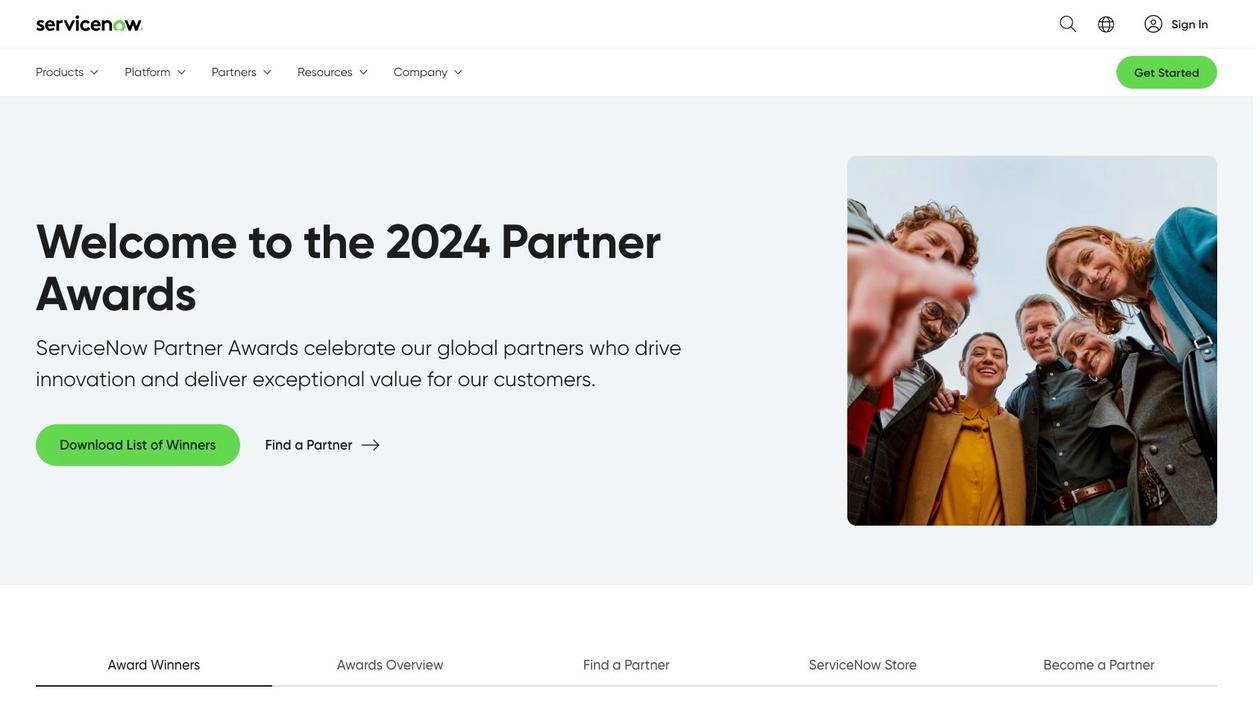 Task type: locate. For each thing, give the bounding box(es) containing it.
search image
[[1051, 7, 1076, 41]]

arc image
[[1145, 15, 1163, 32]]



Task type: describe. For each thing, give the bounding box(es) containing it.
servicenow image
[[36, 15, 143, 31]]



Task type: vqa. For each thing, say whether or not it's contained in the screenshot.
a to the left
no



